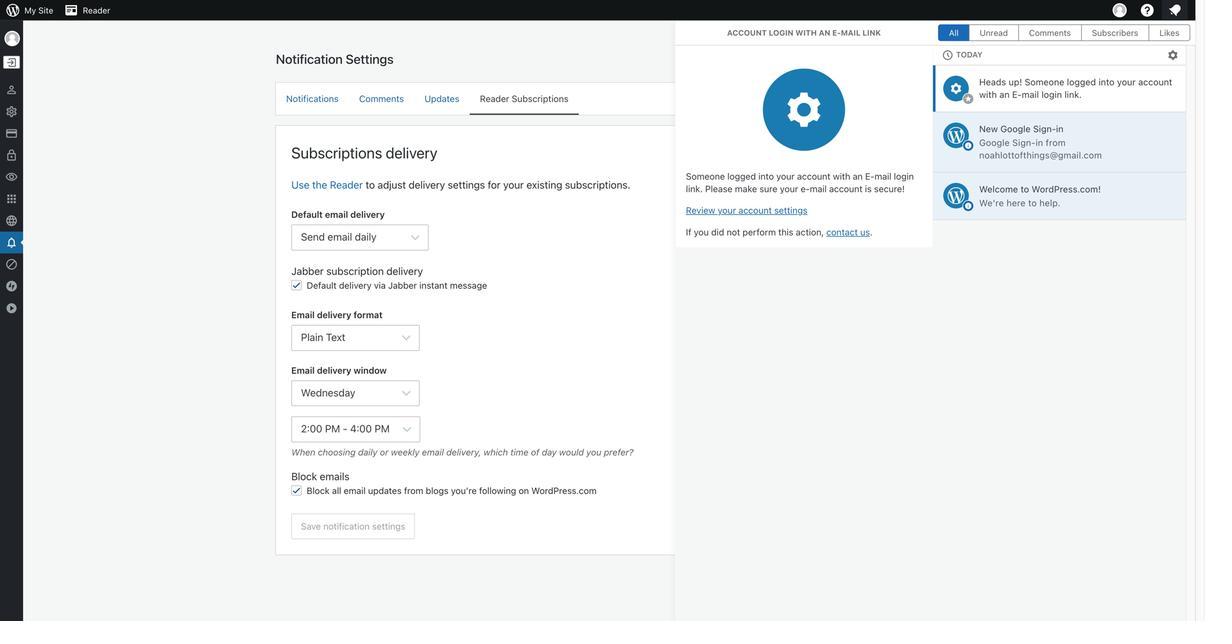 Task type: describe. For each thing, give the bounding box(es) containing it.
save notification settings
[[301, 521, 405, 532]]

0 vertical spatial jabber
[[291, 265, 324, 277]]

review
[[686, 205, 716, 216]]

0 vertical spatial email
[[325, 209, 348, 220]]

secure!
[[874, 184, 905, 194]]

use
[[291, 179, 310, 191]]

cog image
[[1168, 49, 1179, 61]]

is
[[865, 184, 872, 194]]

my site
[[24, 5, 53, 15]]

updates
[[425, 93, 460, 104]]

sure
[[760, 184, 778, 194]]

manage your notifications image
[[1168, 3, 1183, 18]]

0 vertical spatial settings
[[448, 179, 485, 191]]

0 vertical spatial google
[[1001, 124, 1031, 134]]

choosing
[[318, 447, 356, 458]]

subscription
[[326, 265, 384, 277]]

an inside someone logged into your account with an e-mail login link. please make sure your e-mail account is secure!
[[853, 171, 863, 182]]

notification settings
[[276, 51, 394, 66]]

here
[[1007, 198, 1026, 208]]

delivery down subscription
[[339, 280, 372, 291]]

none checkbox inside block emails group
[[291, 486, 302, 496]]

the
[[312, 179, 327, 191]]

from inside new google sign-in google sign-in from noahlottofthings@gmail.com
[[1046, 137, 1066, 148]]

noahlottofthings@gmail.com
[[979, 150, 1102, 161]]

1 horizontal spatial in
[[1056, 124, 1064, 134]]

subscriptions.
[[565, 179, 631, 191]]

instant
[[419, 280, 448, 291]]

time
[[511, 447, 529, 458]]

none checkbox inside jabber subscription delivery group
[[291, 280, 302, 290]]

jabber subscription delivery group
[[291, 263, 928, 296]]

default email delivery group
[[291, 208, 928, 251]]

subscribers
[[1092, 28, 1139, 37]]

reader for reader
[[83, 5, 110, 15]]

heads
[[979, 77, 1006, 87]]

delivery inside group
[[317, 365, 351, 376]]

delivery right adjust
[[409, 179, 445, 191]]

0 vertical spatial comments
[[1029, 28, 1071, 37]]

e- inside someone logged into your account with an e-mail login link. please make sure your e-mail account is secure!
[[865, 171, 875, 182]]

info image for google sign-in from noahlottofthings@gmail.com
[[965, 142, 972, 150]]

account login with an e-mail link
[[727, 28, 881, 37]]

site
[[38, 5, 53, 15]]

block all email updates from blogs you're following on wordpress.com
[[307, 486, 597, 496]]

an inside heads up! someone logged into your account with an e-mail login link.
[[1000, 89, 1010, 100]]

link. inside someone logged into your account with an e-mail login link. please make sure your e-mail account is secure!
[[686, 184, 703, 194]]

perform
[[743, 227, 776, 237]]

review your account settings link
[[686, 205, 808, 216]]

if
[[686, 227, 692, 237]]

log out of wordpress.com image
[[6, 57, 17, 68]]

settings inside save notification settings button
[[372, 521, 405, 532]]

jabber subscription delivery
[[291, 265, 423, 277]]

when choosing daily or weekly email delivery, which time of day would you prefer?
[[291, 447, 634, 458]]

likes
[[1160, 28, 1180, 37]]

new
[[979, 124, 998, 134]]

which
[[484, 447, 508, 458]]

help image
[[1140, 3, 1155, 18]]

this
[[779, 227, 794, 237]]

0 vertical spatial sign-
[[1033, 124, 1056, 134]]

message
[[450, 280, 487, 291]]

up!
[[1009, 77, 1022, 87]]

0 horizontal spatial login
[[769, 28, 794, 37]]

your inside heads up! someone logged into your account with an e-mail login link.
[[1117, 77, 1136, 87]]

from inside block emails group
[[404, 486, 423, 496]]

someone inside someone logged into your account with an e-mail login link. please make sure your e-mail account is secure!
[[686, 171, 725, 182]]

1 horizontal spatial you
[[694, 227, 709, 237]]

reader subscriptions link
[[470, 83, 579, 114]]

your up sure
[[777, 171, 795, 182]]

daily
[[358, 447, 378, 458]]

email delivery format
[[291, 310, 383, 320]]

all
[[332, 486, 341, 496]]

for
[[488, 179, 501, 191]]

reader for reader subscriptions
[[480, 93, 509, 104]]

1 horizontal spatial e-
[[833, 28, 841, 37]]

block emails
[[291, 471, 350, 483]]

time image
[[942, 49, 954, 61]]

block for block all email updates from blogs you're following on wordpress.com
[[307, 486, 330, 496]]

1 vertical spatial sign-
[[1013, 137, 1036, 148]]

email for email delivery window
[[291, 365, 315, 376]]

updates
[[368, 486, 402, 496]]

reader subscriptions
[[480, 93, 569, 104]]

0 horizontal spatial subscriptions
[[291, 144, 382, 162]]

blogs
[[426, 486, 449, 496]]

unread
[[980, 28, 1008, 37]]

help.
[[1040, 198, 1061, 208]]

emails
[[320, 471, 350, 483]]

updates link
[[414, 83, 470, 114]]

.
[[870, 227, 873, 237]]

subscriptions inside menu
[[512, 93, 569, 104]]

email delivery format group
[[291, 308, 928, 351]]

contact
[[827, 227, 858, 237]]

visibility image
[[5, 171, 18, 184]]

mail up action,
[[810, 184, 827, 194]]

us
[[861, 227, 870, 237]]

default for default delivery via jabber instant message
[[307, 280, 337, 291]]

prefer?
[[604, 447, 634, 458]]

default for default email delivery
[[291, 209, 323, 220]]

apps image
[[5, 193, 18, 205]]

day
[[542, 447, 557, 458]]

reader link
[[58, 0, 115, 21]]

of
[[531, 447, 539, 458]]

weekly
[[391, 447, 420, 458]]

format
[[354, 310, 383, 320]]

wordpress.com
[[532, 486, 597, 496]]

mail left link on the right top of page
[[841, 28, 861, 37]]

all
[[949, 28, 959, 37]]

account up perform
[[739, 205, 772, 216]]

if you did not perform this action, contact us .
[[686, 227, 873, 237]]

0 vertical spatial an
[[819, 28, 831, 37]]

following
[[479, 486, 516, 496]]

delivery up adjust
[[386, 144, 438, 162]]

with inside heads up! someone logged into your account with an e-mail login link.
[[979, 89, 997, 100]]

account up action,
[[797, 171, 831, 182]]



Task type: vqa. For each thing, say whether or not it's contained in the screenshot.
the "plugin icon"
no



Task type: locate. For each thing, give the bounding box(es) containing it.
e- up the is
[[865, 171, 875, 182]]

email for email delivery format
[[291, 310, 315, 320]]

account
[[727, 28, 767, 37]]

welcome
[[979, 184, 1018, 194]]

0 vertical spatial email
[[291, 310, 315, 320]]

login up new google sign-in google sign-in from noahlottofthings@gmail.com
[[1042, 89, 1062, 100]]

2 horizontal spatial an
[[1000, 89, 1010, 100]]

subscriptions
[[512, 93, 569, 104], [291, 144, 382, 162]]

2 vertical spatial email
[[344, 486, 366, 496]]

with down heads
[[979, 89, 997, 100]]

1 vertical spatial comments
[[359, 93, 404, 104]]

1 horizontal spatial someone
[[1025, 77, 1065, 87]]

with inside someone logged into your account with an e-mail login link. please make sure your e-mail account is secure!
[[833, 171, 851, 182]]

1 vertical spatial default
[[307, 280, 337, 291]]

comments
[[1029, 28, 1071, 37], [359, 93, 404, 104]]

1 vertical spatial email
[[422, 447, 444, 458]]

default email delivery
[[291, 209, 385, 220]]

default up email delivery format
[[307, 280, 337, 291]]

e- right sure
[[801, 184, 810, 194]]

1 vertical spatial with
[[979, 89, 997, 100]]

reader inside menu
[[480, 93, 509, 104]]

0 vertical spatial with
[[796, 28, 817, 37]]

link. up review
[[686, 184, 703, 194]]

default inside group
[[291, 209, 323, 220]]

logged inside heads up! someone logged into your account with an e-mail login link.
[[1067, 77, 1096, 87]]

did
[[711, 227, 724, 237]]

1 vertical spatial subscriptions
[[291, 144, 382, 162]]

email delivery window
[[291, 365, 387, 376]]

None checkbox
[[291, 486, 302, 496]]

into down subscribers
[[1099, 77, 1115, 87]]

adjust
[[378, 179, 406, 191]]

block down when
[[291, 471, 317, 483]]

you
[[694, 227, 709, 237], [586, 447, 602, 458]]

existing
[[527, 179, 562, 191]]

you right would at the left bottom
[[586, 447, 602, 458]]

default delivery via jabber instant message
[[307, 280, 487, 291]]

default inside jabber subscription delivery group
[[307, 280, 337, 291]]

welcome to wordpress.com! we're here to help.
[[979, 184, 1101, 208]]

on
[[519, 486, 529, 496]]

delivery,
[[446, 447, 481, 458]]

delivery
[[386, 144, 438, 162], [409, 179, 445, 191], [350, 209, 385, 220], [387, 265, 423, 277], [339, 280, 372, 291], [317, 310, 351, 320], [317, 365, 351, 376]]

email right all
[[344, 486, 366, 496]]

1 vertical spatial you
[[586, 447, 602, 458]]

my profile image
[[1113, 3, 1127, 17]]

jabber left subscription
[[291, 265, 324, 277]]

account left the is
[[829, 184, 863, 194]]

0 vertical spatial subscriptions
[[512, 93, 569, 104]]

0 vertical spatial you
[[694, 227, 709, 237]]

2 vertical spatial an
[[853, 171, 863, 182]]

your right sure
[[780, 184, 798, 194]]

2 horizontal spatial settings
[[774, 205, 808, 216]]

1 horizontal spatial with
[[833, 171, 851, 182]]

settings left for on the left top of page
[[448, 179, 485, 191]]

email inside group
[[422, 447, 444, 458]]

block down block emails
[[307, 486, 330, 496]]

0 vertical spatial logged
[[1067, 77, 1096, 87]]

you're
[[451, 486, 477, 496]]

into
[[1099, 77, 1115, 87], [759, 171, 774, 182]]

1 vertical spatial email
[[291, 365, 315, 376]]

from up noahlottofthings@gmail.com
[[1046, 137, 1066, 148]]

in
[[1056, 124, 1064, 134], [1036, 137, 1043, 148]]

with right account
[[796, 28, 817, 37]]

0 horizontal spatial link.
[[686, 184, 703, 194]]

into up sure
[[759, 171, 774, 182]]

delivery left format
[[317, 310, 351, 320]]

lock image
[[5, 149, 18, 162]]

2 vertical spatial settings
[[372, 521, 405, 532]]

default down use
[[291, 209, 323, 220]]

when
[[291, 447, 315, 458]]

1 vertical spatial reader
[[480, 93, 509, 104]]

email right weekly
[[422, 447, 444, 458]]

1 horizontal spatial link.
[[1065, 89, 1082, 100]]

0 horizontal spatial logged
[[728, 171, 756, 182]]

settings down updates
[[372, 521, 405, 532]]

into inside heads up! someone logged into your account with an e-mail login link.
[[1099, 77, 1115, 87]]

an
[[819, 28, 831, 37], [1000, 89, 1010, 100], [853, 171, 863, 182]]

would
[[559, 447, 584, 458]]

e- inside heads up! someone logged into your account with an e-mail login link.
[[1012, 89, 1022, 100]]

1 vertical spatial an
[[1000, 89, 1010, 100]]

use the reader link
[[291, 179, 363, 191]]

please
[[705, 184, 733, 194]]

someone inside heads up! someone logged into your account with an e-mail login link.
[[1025, 77, 1065, 87]]

someone logged into your account with an e-mail login link. please make sure your e-mail account is secure!
[[686, 171, 914, 194]]

0 horizontal spatial e-
[[801, 184, 810, 194]]

someone up please
[[686, 171, 725, 182]]

someone right up!
[[1025, 77, 1065, 87]]

noah lott image
[[4, 31, 20, 46]]

0 vertical spatial from
[[1046, 137, 1066, 148]]

comments inside subscriptions delivery 'main content'
[[359, 93, 404, 104]]

info image for we're here to help.
[[965, 202, 972, 210]]

menu containing notifications
[[276, 83, 944, 115]]

0 vertical spatial into
[[1099, 77, 1115, 87]]

logged down subscribers
[[1067, 77, 1096, 87]]

1 email from the top
[[291, 310, 315, 320]]

heads up! someone logged into your account with an e-mail login link.
[[979, 77, 1173, 100]]

2 horizontal spatial reader
[[480, 93, 509, 104]]

1 vertical spatial into
[[759, 171, 774, 182]]

to inside subscriptions delivery 'main content'
[[366, 179, 375, 191]]

comments up subscriptions delivery
[[359, 93, 404, 104]]

use the reader to adjust delivery settings for your existing subscriptions.
[[291, 179, 631, 191]]

your up the not
[[718, 205, 736, 216]]

1 vertical spatial jabber
[[388, 280, 417, 291]]

login inside heads up! someone logged into your account with an e-mail login link.
[[1042, 89, 1062, 100]]

notifications image
[[5, 236, 18, 249]]

notifications
[[286, 93, 339, 104]]

0 vertical spatial link.
[[1065, 89, 1082, 100]]

0 horizontal spatial someone
[[686, 171, 725, 182]]

new google sign-in google sign-in from noahlottofthings@gmail.com
[[979, 124, 1102, 161]]

email down 'use the reader' link
[[325, 209, 348, 220]]

1 horizontal spatial e-
[[1012, 89, 1022, 100]]

account inside heads up! someone logged into your account with an e-mail login link.
[[1139, 77, 1173, 87]]

an left link on the right top of page
[[819, 28, 831, 37]]

info image
[[965, 142, 972, 150], [965, 202, 972, 210]]

0 horizontal spatial e-
[[865, 171, 875, 182]]

2 info image from the top
[[965, 202, 972, 210]]

0 horizontal spatial into
[[759, 171, 774, 182]]

0 vertical spatial e-
[[833, 28, 841, 37]]

block emails group
[[291, 469, 928, 501]]

email
[[291, 310, 315, 320], [291, 365, 315, 376]]

0 horizontal spatial jabber
[[291, 265, 324, 277]]

reader inside 'link'
[[83, 5, 110, 15]]

jabber right via
[[388, 280, 417, 291]]

mail
[[841, 28, 861, 37], [1022, 89, 1039, 100], [875, 171, 892, 182], [810, 184, 827, 194]]

subscriptions delivery main content
[[276, 51, 944, 555]]

group containing email delivery window
[[291, 364, 928, 459]]

comments link
[[349, 83, 414, 114]]

reader right updates
[[480, 93, 509, 104]]

0 vertical spatial info image
[[965, 142, 972, 150]]

mail down up!
[[1022, 89, 1039, 100]]

or
[[380, 447, 389, 458]]

an up us
[[853, 171, 863, 182]]

1 vertical spatial login
[[1042, 89, 1062, 100]]

e- inside someone logged into your account with an e-mail login link. please make sure your e-mail account is secure!
[[801, 184, 810, 194]]

from
[[1046, 137, 1066, 148], [404, 486, 423, 496]]

delivery inside 'group'
[[317, 310, 351, 320]]

1 horizontal spatial jabber
[[388, 280, 417, 291]]

1 horizontal spatial reader
[[330, 179, 363, 191]]

1 vertical spatial logged
[[728, 171, 756, 182]]

1 horizontal spatial settings
[[448, 179, 485, 191]]

mail up secure!
[[875, 171, 892, 182]]

delivery down adjust
[[350, 209, 385, 220]]

login right account
[[769, 28, 794, 37]]

we're
[[979, 198, 1004, 208]]

today
[[956, 50, 983, 59]]

reader right site
[[83, 5, 110, 15]]

you right the if
[[694, 227, 709, 237]]

1 horizontal spatial login
[[894, 171, 914, 182]]

block
[[291, 471, 317, 483], [307, 486, 330, 496]]

reader
[[83, 5, 110, 15], [480, 93, 509, 104], [330, 179, 363, 191]]

via
[[374, 280, 386, 291]]

save
[[301, 521, 321, 532]]

link. inside heads up! someone logged into your account with an e-mail login link.
[[1065, 89, 1082, 100]]

with
[[796, 28, 817, 37], [979, 89, 997, 100], [833, 171, 851, 182]]

settings image
[[5, 105, 18, 118]]

1 vertical spatial in
[[1036, 137, 1043, 148]]

settings up this
[[774, 205, 808, 216]]

login inside someone logged into your account with an e-mail login link. please make sure your e-mail account is secure!
[[894, 171, 914, 182]]

0 vertical spatial block
[[291, 471, 317, 483]]

my
[[24, 5, 36, 15]]

1 vertical spatial block
[[307, 486, 330, 496]]

mail inside heads up! someone logged into your account with an e-mail login link.
[[1022, 89, 1039, 100]]

2 vertical spatial login
[[894, 171, 914, 182]]

link. up new google sign-in google sign-in from noahlottofthings@gmail.com
[[1065, 89, 1082, 100]]

1 vertical spatial from
[[404, 486, 423, 496]]

action,
[[796, 227, 824, 237]]

0 vertical spatial in
[[1056, 124, 1064, 134]]

0 horizontal spatial an
[[819, 28, 831, 37]]

your down subscribers
[[1117, 77, 1136, 87]]

into inside someone logged into your account with an e-mail login link. please make sure your e-mail account is secure!
[[759, 171, 774, 182]]

2 horizontal spatial login
[[1042, 89, 1062, 100]]

wordpress.com!
[[1032, 184, 1101, 194]]

my site link
[[0, 0, 58, 21]]

2 vertical spatial with
[[833, 171, 851, 182]]

to left adjust
[[366, 179, 375, 191]]

with up 'contact' on the right top of the page
[[833, 171, 851, 182]]

menu
[[276, 83, 944, 115]]

0 horizontal spatial from
[[404, 486, 423, 496]]

1 horizontal spatial comments
[[1029, 28, 1071, 37]]

e- left link on the right top of page
[[833, 28, 841, 37]]

0 horizontal spatial comments
[[359, 93, 404, 104]]

2 email from the top
[[291, 365, 315, 376]]

2 horizontal spatial with
[[979, 89, 997, 100]]

1 vertical spatial google
[[979, 137, 1010, 148]]

e-
[[833, 28, 841, 37], [801, 184, 810, 194]]

save notification settings button
[[291, 514, 415, 540]]

to right here
[[1029, 198, 1037, 208]]

reader right the
[[330, 179, 363, 191]]

e- down up!
[[1012, 89, 1022, 100]]

0 vertical spatial default
[[291, 209, 323, 220]]

delivery up default delivery via jabber instant message
[[387, 265, 423, 277]]

you inside subscriptions delivery 'main content'
[[586, 447, 602, 458]]

e-
[[1012, 89, 1022, 100], [865, 171, 875, 182]]

1 horizontal spatial into
[[1099, 77, 1115, 87]]

an down up!
[[1000, 89, 1010, 100]]

person image
[[5, 83, 18, 96]]

link.
[[1065, 89, 1082, 100], [686, 184, 703, 194]]

group
[[291, 364, 928, 459]]

1 info image from the top
[[965, 142, 972, 150]]

language image
[[5, 214, 18, 227]]

email inside email delivery format 'group'
[[291, 310, 315, 320]]

0 horizontal spatial reader
[[83, 5, 110, 15]]

1 vertical spatial info image
[[965, 202, 972, 210]]

email
[[325, 209, 348, 220], [422, 447, 444, 458], [344, 486, 366, 496]]

group inside subscriptions delivery 'main content'
[[291, 364, 928, 459]]

delivery left window
[[317, 365, 351, 376]]

credit_card image
[[5, 127, 18, 140]]

0 vertical spatial e-
[[1012, 89, 1022, 100]]

1 horizontal spatial logged
[[1067, 77, 1096, 87]]

0 horizontal spatial in
[[1036, 137, 1043, 148]]

0 vertical spatial login
[[769, 28, 794, 37]]

block for block emails
[[291, 471, 317, 483]]

logged inside someone logged into your account with an e-mail login link. please make sure your e-mail account is secure!
[[728, 171, 756, 182]]

0 horizontal spatial you
[[586, 447, 602, 458]]

None checkbox
[[291, 280, 302, 290]]

1 horizontal spatial from
[[1046, 137, 1066, 148]]

1 vertical spatial link.
[[686, 184, 703, 194]]

settings
[[448, 179, 485, 191], [774, 205, 808, 216], [372, 521, 405, 532]]

1 vertical spatial someone
[[686, 171, 725, 182]]

0 vertical spatial reader
[[83, 5, 110, 15]]

login up secure!
[[894, 171, 914, 182]]

your inside subscriptions delivery 'main content'
[[503, 179, 524, 191]]

logged up the make
[[728, 171, 756, 182]]

subscriptions delivery
[[291, 144, 438, 162]]

google right the new
[[1001, 124, 1031, 134]]

to up here
[[1021, 184, 1029, 194]]

not
[[727, 227, 740, 237]]

google down the new
[[979, 137, 1010, 148]]

window
[[354, 365, 387, 376]]

0 horizontal spatial with
[[796, 28, 817, 37]]

1 horizontal spatial subscriptions
[[512, 93, 569, 104]]

notification
[[323, 521, 370, 532]]

1 vertical spatial settings
[[774, 205, 808, 216]]

account
[[1139, 77, 1173, 87], [797, 171, 831, 182], [829, 184, 863, 194], [739, 205, 772, 216]]

1 horizontal spatial an
[[853, 171, 863, 182]]

jabber
[[291, 265, 324, 277], [388, 280, 417, 291]]

google
[[1001, 124, 1031, 134], [979, 137, 1010, 148]]

notifications link
[[276, 83, 349, 114]]

review your account settings
[[686, 205, 808, 216]]

contact us link
[[827, 227, 870, 237]]

0 vertical spatial someone
[[1025, 77, 1065, 87]]

link
[[863, 28, 881, 37]]

make
[[735, 184, 757, 194]]

1 vertical spatial e-
[[865, 171, 875, 182]]

account down cog icon
[[1139, 77, 1173, 87]]

0 horizontal spatial settings
[[372, 521, 405, 532]]

1 vertical spatial e-
[[801, 184, 810, 194]]

to
[[366, 179, 375, 191], [1021, 184, 1029, 194], [1029, 198, 1037, 208]]

delivery inside group
[[350, 209, 385, 220]]

from left blogs
[[404, 486, 423, 496]]

logged
[[1067, 77, 1096, 87], [728, 171, 756, 182]]

comments right 'unread'
[[1029, 28, 1071, 37]]

someone
[[1025, 77, 1065, 87], [686, 171, 725, 182]]

your right for on the left top of page
[[503, 179, 524, 191]]

block image
[[5, 258, 18, 271]]

2 vertical spatial reader
[[330, 179, 363, 191]]



